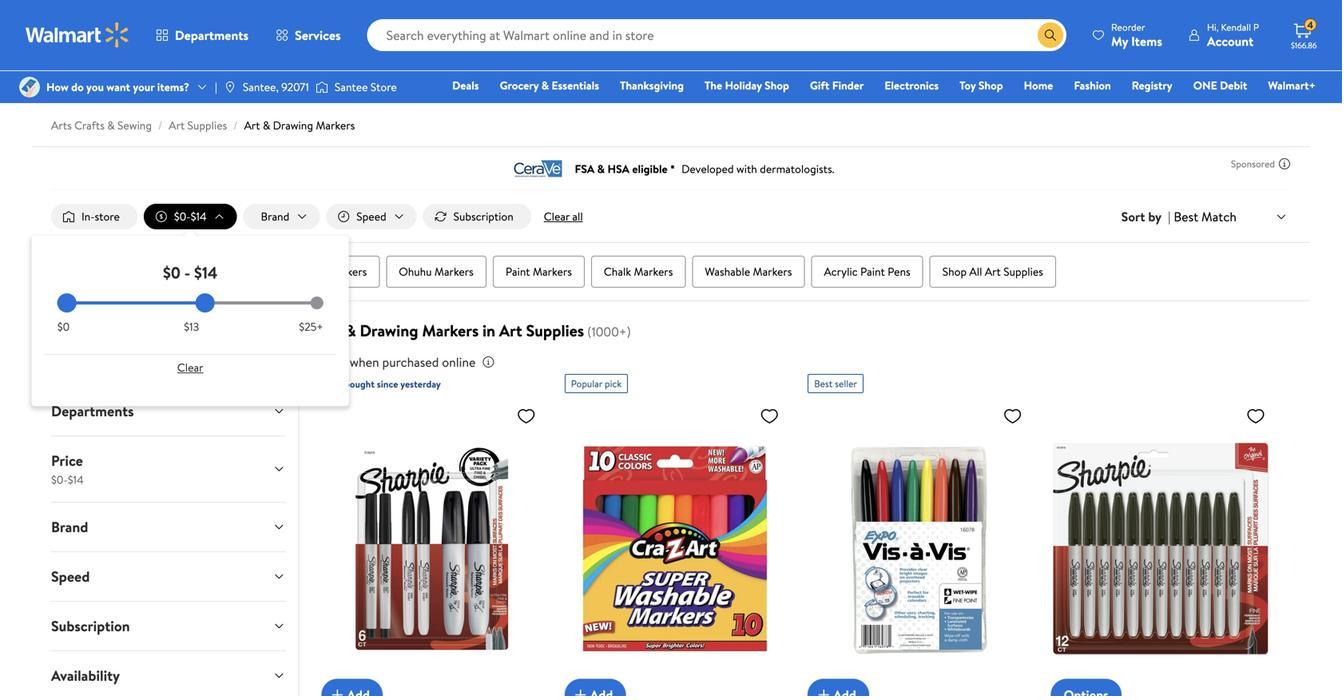 Task type: describe. For each thing, give the bounding box(es) containing it.
92071
[[281, 79, 309, 95]]

holiday
[[725, 78, 762, 93]]

$14 for $0 - $14
[[194, 261, 218, 284]]

0 horizontal spatial speed button
[[38, 552, 298, 601]]

arts crafts & sewing link
[[51, 117, 152, 133]]

1 vertical spatial brand button
[[38, 502, 298, 551]]

$0-$14
[[174, 209, 207, 224]]

legal information image
[[482, 356, 495, 368]]

p
[[1254, 20, 1259, 34]]

1 horizontal spatial shop
[[943, 264, 967, 279]]

2 / from the left
[[234, 117, 238, 133]]

thanksgiving
[[620, 78, 684, 93]]

home
[[1024, 78, 1053, 93]]

reorder
[[1112, 20, 1146, 34]]

services button
[[262, 16, 355, 54]]

walmart+
[[1268, 78, 1316, 93]]

deals
[[452, 78, 479, 93]]

markers for washable markers
[[753, 264, 792, 279]]

art & drawing markers in art supplies (1000+)
[[318, 319, 631, 342]]

electronics
[[885, 78, 939, 93]]

popular
[[571, 377, 603, 390]]

sponsored
[[1231, 157, 1275, 171]]

reorder my items
[[1112, 20, 1163, 50]]

crafts
[[74, 117, 105, 133]]

yesterday
[[401, 377, 441, 391]]

$166.86
[[1291, 40, 1317, 51]]

how do you want your items?
[[46, 79, 189, 95]]

shop all art supplies
[[943, 264, 1044, 279]]

price for when
[[318, 353, 347, 371]]

price for $0-
[[51, 451, 83, 470]]

 image for how do you want your items?
[[19, 77, 40, 97]]

$0 for $0 - $14
[[163, 261, 181, 284]]

selected filters
[[51, 315, 150, 336]]

prismacolor markers link
[[153, 256, 278, 288]]

$0-$14 button
[[144, 204, 237, 229]]

items?
[[157, 79, 189, 95]]

chalk markers
[[604, 264, 673, 279]]

services
[[295, 26, 341, 44]]

thanksgiving link
[[613, 77, 691, 94]]

availability
[[51, 665, 120, 685]]

hi, kendall p account
[[1207, 20, 1259, 50]]

Walmart Site-Wide search field
[[367, 19, 1067, 51]]

sharpie permanent markers, multi-tip pack, fine/ultra fine/chisel tip, black, 6 count image
[[322, 400, 542, 696]]

how
[[46, 79, 69, 95]]

gift finder link
[[803, 77, 871, 94]]

one debit link
[[1186, 77, 1255, 94]]

posca markers
[[297, 264, 367, 279]]

0 horizontal spatial shop
[[765, 78, 789, 93]]

grocery
[[500, 78, 539, 93]]

home link
[[1017, 77, 1061, 94]]

one debit
[[1194, 78, 1248, 93]]

debit
[[1220, 78, 1248, 93]]

subscription inside button
[[454, 209, 514, 224]]

$14 for price $0-$14
[[68, 472, 84, 487]]

pens
[[888, 264, 911, 279]]

0 horizontal spatial |
[[215, 79, 217, 95]]

markers for prismacolor markers
[[226, 264, 265, 279]]

art & drawing markers link
[[244, 117, 355, 133]]

art down santee,
[[244, 117, 260, 133]]

markers up online
[[422, 319, 479, 342]]

all
[[572, 209, 583, 224]]

$0 for $0
[[57, 319, 70, 335]]

add to cart image for best
[[814, 685, 834, 696]]

walmart image
[[26, 22, 129, 48]]

santee, 92071
[[243, 79, 309, 95]]

$0 - $14
[[163, 261, 218, 284]]

items
[[1132, 32, 1163, 50]]

santee,
[[243, 79, 279, 95]]

brand for brand dropdown button in the sort and filter section element
[[261, 209, 289, 224]]

& up 'when'
[[345, 319, 356, 342]]

bought
[[345, 377, 375, 391]]

paint markers
[[506, 264, 572, 279]]

art up 100+ at the left of page
[[318, 319, 341, 342]]

fashion link
[[1067, 77, 1119, 94]]

1 vertical spatial departments button
[[38, 387, 298, 435]]

sewing
[[117, 117, 152, 133]]

0 vertical spatial drawing
[[273, 117, 313, 133]]

& down santee,
[[263, 117, 270, 133]]

registry
[[1132, 78, 1173, 93]]

clear button
[[57, 355, 323, 380]]

match
[[1202, 208, 1237, 225]]

$13
[[184, 319, 199, 335]]

electronics link
[[878, 77, 946, 94]]

paint inside paint markers link
[[506, 264, 530, 279]]

since
[[377, 377, 398, 391]]

ohuhu
[[399, 264, 432, 279]]

art inside shop all art supplies link
[[985, 264, 1001, 279]]

best seller
[[814, 377, 857, 390]]

clear for clear
[[177, 360, 203, 375]]

finder
[[832, 78, 864, 93]]

online
[[442, 353, 476, 371]]

best match button
[[1171, 206, 1291, 227]]

by
[[1149, 208, 1162, 225]]

the
[[705, 78, 723, 93]]

acrylic paint pens
[[824, 264, 911, 279]]

chalk
[[604, 264, 631, 279]]

availability button
[[38, 651, 298, 696]]

sharpie permanent markers, fine point, black, 12 count image
[[1051, 400, 1272, 696]]

$0 range field
[[57, 301, 323, 305]]

clear for clear all
[[544, 209, 570, 224]]

add to favorites list, sharpie permanent markers, fine point, black, 12 count image
[[1247, 406, 1266, 426]]

registry link
[[1125, 77, 1180, 94]]

washable
[[705, 264, 750, 279]]

brand for the bottommost brand dropdown button
[[51, 517, 88, 537]]

sort and filter section element
[[32, 191, 1311, 242]]

pick
[[605, 377, 622, 390]]



Task type: vqa. For each thing, say whether or not it's contained in the screenshot.
foodi
no



Task type: locate. For each thing, give the bounding box(es) containing it.
0 vertical spatial departments button
[[142, 16, 262, 54]]

1 horizontal spatial clear
[[544, 209, 570, 224]]

 image for santee, 92071
[[224, 81, 236, 93]]

gift finder
[[810, 78, 864, 93]]

1 horizontal spatial  image
[[224, 81, 236, 93]]

1 horizontal spatial brand
[[261, 209, 289, 224]]

0 vertical spatial best
[[1174, 208, 1199, 225]]

markers for chalk markers
[[634, 264, 673, 279]]

-
[[184, 261, 190, 284]]

price tab
[[38, 436, 298, 502]]

one
[[1194, 78, 1218, 93]]

acrylic paint pens link
[[811, 256, 924, 288]]

add to favorites list, expo vis-a-vis wet erase marker set, fine tip, assorted colors, 8 count image
[[1003, 406, 1023, 426]]

1 vertical spatial $0
[[57, 319, 70, 335]]

1 horizontal spatial subscription
[[454, 209, 514, 224]]

arts
[[51, 117, 72, 133]]

1 horizontal spatial add to cart image
[[814, 685, 834, 696]]

0 vertical spatial |
[[215, 79, 217, 95]]

& right grocery
[[542, 78, 549, 93]]

clear inside button
[[544, 209, 570, 224]]

brand button inside sort and filter section element
[[243, 204, 320, 229]]

paint inside acrylic paint pens link
[[861, 264, 885, 279]]

list item
[[51, 351, 132, 379]]

best inside popup button
[[1174, 208, 1199, 225]]

0 horizontal spatial paint
[[506, 264, 530, 279]]

the holiday shop
[[705, 78, 789, 93]]

0 horizontal spatial $0
[[57, 319, 70, 335]]

departments inside tab
[[51, 401, 134, 421]]

selected
[[51, 315, 108, 336]]

hi,
[[1207, 20, 1219, 34]]

$14 inside dropdown button
[[191, 209, 207, 224]]

speed button up posca markers
[[326, 204, 417, 229]]

add to cart image
[[328, 685, 347, 696]]

1 vertical spatial drawing
[[360, 319, 418, 342]]

prismacolor
[[166, 264, 223, 279]]

departments button up items?
[[142, 16, 262, 54]]

markers right washable
[[753, 264, 792, 279]]

price inside 'price $0-$14'
[[51, 451, 83, 470]]

$25+
[[299, 319, 323, 335]]

subscription up availability
[[51, 616, 130, 636]]

toy shop
[[960, 78, 1003, 93]]

0 horizontal spatial departments
[[51, 401, 134, 421]]

drawing down 92071
[[273, 117, 313, 133]]

0 vertical spatial speed
[[357, 209, 386, 224]]

washable markers
[[705, 264, 792, 279]]

shop right toy
[[979, 78, 1003, 93]]

1 horizontal spatial paint
[[861, 264, 885, 279]]

& right the crafts on the left of page
[[107, 117, 115, 133]]

0 horizontal spatial  image
[[19, 77, 40, 97]]

search icon image
[[1044, 29, 1057, 42]]

 image left santee,
[[224, 81, 236, 93]]

supplies right the all on the top right
[[1004, 264, 1044, 279]]

supplies down items?
[[188, 117, 227, 133]]

0 vertical spatial price
[[318, 353, 347, 371]]

$14 inside 'price $0-$14'
[[68, 472, 84, 487]]

 image left how
[[19, 77, 40, 97]]

speed button up subscription dropdown button
[[38, 552, 298, 601]]

1 horizontal spatial drawing
[[360, 319, 418, 342]]

1 vertical spatial brand
[[51, 517, 88, 537]]

0 horizontal spatial speed
[[51, 566, 90, 586]]

$0-
[[174, 209, 191, 224], [51, 472, 68, 487]]

1 paint from the left
[[506, 264, 530, 279]]

toy shop link
[[953, 77, 1011, 94]]

availability tab
[[38, 651, 298, 696]]

/ right sewing on the top left
[[158, 117, 162, 133]]

deals link
[[445, 77, 486, 94]]

speed tab
[[38, 552, 298, 601]]

$0 left filters
[[57, 319, 70, 335]]

2 vertical spatial supplies
[[526, 319, 584, 342]]

subscription button
[[423, 204, 531, 229]]

brand inside sort and filter section element
[[261, 209, 289, 224]]

 image
[[316, 79, 328, 95]]

clear down $13
[[177, 360, 203, 375]]

subscription tab
[[38, 602, 298, 650]]

art down items?
[[169, 117, 185, 133]]

filters
[[111, 315, 150, 336]]

best for best seller
[[814, 377, 833, 390]]

2 vertical spatial $14
[[68, 472, 84, 487]]

1 add to cart image from the left
[[571, 685, 590, 696]]

| up "arts crafts & sewing / art supplies / art & drawing markers"
[[215, 79, 217, 95]]

brand tab
[[38, 502, 298, 551]]

clear all
[[544, 209, 583, 224]]

posca
[[297, 264, 325, 279]]

subscription inside dropdown button
[[51, 616, 130, 636]]

drawing up 'price when purchased online'
[[360, 319, 418, 342]]

add to cart image
[[571, 685, 590, 696], [814, 685, 834, 696]]

markers down clear all button
[[533, 264, 572, 279]]

applied filters section element
[[51, 315, 150, 336]]

your
[[133, 79, 155, 95]]

clear inside "button"
[[177, 360, 203, 375]]

0 vertical spatial $14
[[191, 209, 207, 224]]

0 horizontal spatial drawing
[[273, 117, 313, 133]]

0 horizontal spatial clear
[[177, 360, 203, 375]]

1 vertical spatial supplies
[[1004, 264, 1044, 279]]

departments button
[[142, 16, 262, 54], [38, 387, 298, 435]]

1 horizontal spatial price
[[318, 353, 347, 371]]

art supplies link
[[169, 117, 227, 133]]

toy
[[960, 78, 976, 93]]

drawing
[[273, 117, 313, 133], [360, 319, 418, 342]]

ad disclaimer and feedback for skylinedisplayad image
[[1279, 157, 1291, 170]]

0 horizontal spatial add to cart image
[[571, 685, 590, 696]]

you
[[86, 79, 104, 95]]

shop right holiday
[[765, 78, 789, 93]]

speed button inside sort and filter section element
[[326, 204, 417, 229]]

1 horizontal spatial departments
[[175, 26, 249, 44]]

fashion
[[1074, 78, 1111, 93]]

markers for paint markers
[[533, 264, 572, 279]]

0 horizontal spatial supplies
[[188, 117, 227, 133]]

subscription
[[454, 209, 514, 224], [51, 616, 130, 636]]

markers right posca
[[328, 264, 367, 279]]

subscription button
[[38, 602, 298, 650]]

ohuhu markers link
[[386, 256, 487, 288]]

santee
[[335, 79, 368, 95]]

add to favorites list, sharpie permanent markers, multi-tip pack, fine/ultra fine/chisel tip, black, 6 count image
[[517, 406, 536, 426]]

supplies left the (1000+)
[[526, 319, 584, 342]]

speed inside sort and filter section element
[[357, 209, 386, 224]]

walmart+ link
[[1261, 77, 1323, 94]]

grocery & essentials link
[[493, 77, 607, 94]]

(1000+)
[[587, 323, 631, 340]]

departments button down clear "button"
[[38, 387, 298, 435]]

1 horizontal spatial speed
[[357, 209, 386, 224]]

1 horizontal spatial supplies
[[526, 319, 584, 342]]

paint left pens
[[861, 264, 885, 279]]

ohuhu markers
[[399, 264, 474, 279]]

| inside sort and filter section element
[[1168, 208, 1171, 225]]

0 horizontal spatial brand
[[51, 517, 88, 537]]

brand up posca markers link
[[261, 209, 289, 224]]

1 vertical spatial |
[[1168, 208, 1171, 225]]

washable markers link
[[692, 256, 805, 288]]

art right the all on the top right
[[985, 264, 1001, 279]]

want
[[106, 79, 130, 95]]

in-store button
[[51, 204, 137, 229]]

0 horizontal spatial $0-
[[51, 472, 68, 487]]

best left 'seller'
[[814, 377, 833, 390]]

supplies for /
[[188, 117, 227, 133]]

grocery & essentials
[[500, 78, 599, 93]]

0 vertical spatial brand button
[[243, 204, 320, 229]]

1 vertical spatial speed button
[[38, 552, 298, 601]]

best for best match
[[1174, 208, 1199, 225]]

markers
[[316, 117, 355, 133], [226, 264, 265, 279], [328, 264, 367, 279], [435, 264, 474, 279], [533, 264, 572, 279], [634, 264, 673, 279], [753, 264, 792, 279], [422, 319, 479, 342]]

|
[[215, 79, 217, 95], [1168, 208, 1171, 225]]

speed
[[357, 209, 386, 224], [51, 566, 90, 586]]

in-store
[[82, 209, 120, 224]]

1 horizontal spatial $0
[[163, 261, 181, 284]]

my
[[1112, 32, 1129, 50]]

kendall
[[1221, 20, 1251, 34]]

add to cart image for popular
[[571, 685, 590, 696]]

markers right prismacolor
[[226, 264, 265, 279]]

&
[[542, 78, 549, 93], [107, 117, 115, 133], [263, 117, 270, 133], [345, 319, 356, 342]]

1 / from the left
[[158, 117, 162, 133]]

0 vertical spatial clear
[[544, 209, 570, 224]]

shop left the all on the top right
[[943, 264, 967, 279]]

paint down subscription button
[[506, 264, 530, 279]]

$0- inside 'price $0-$14'
[[51, 472, 68, 487]]

departments up items?
[[175, 26, 249, 44]]

2 paint from the left
[[861, 264, 885, 279]]

0 vertical spatial brand
[[261, 209, 289, 224]]

2 add to cart image from the left
[[814, 685, 834, 696]]

1 vertical spatial best
[[814, 377, 833, 390]]

subscription up "ohuhu markers"
[[454, 209, 514, 224]]

1 vertical spatial $14
[[194, 261, 218, 284]]

0 horizontal spatial subscription
[[51, 616, 130, 636]]

 image
[[19, 77, 40, 97], [224, 81, 236, 93]]

brand inside the brand tab
[[51, 517, 88, 537]]

best right by
[[1174, 208, 1199, 225]]

shop all art supplies link
[[930, 256, 1056, 288]]

1 horizontal spatial speed button
[[326, 204, 417, 229]]

$0
[[163, 261, 181, 284], [57, 319, 70, 335]]

2 horizontal spatial shop
[[979, 78, 1003, 93]]

seller
[[835, 377, 857, 390]]

markers right ohuhu
[[435, 264, 474, 279]]

1 vertical spatial clear
[[177, 360, 203, 375]]

cra-z-art classic multicolor broad line washable markers, 10 count, back to school supplies image
[[565, 400, 786, 696]]

0 horizontal spatial /
[[158, 117, 162, 133]]

100+
[[322, 377, 342, 391]]

expo vis-a-vis wet erase marker set, fine tip, assorted colors, 8 count image
[[808, 400, 1029, 696]]

paint
[[506, 264, 530, 279], [861, 264, 885, 279]]

paint markers link
[[493, 256, 585, 288]]

in
[[483, 319, 496, 342]]

brand down 'price $0-$14'
[[51, 517, 88, 537]]

art right 'in'
[[499, 319, 522, 342]]

1 vertical spatial $0-
[[51, 472, 68, 487]]

departments up 'price $0-$14'
[[51, 401, 134, 421]]

0 horizontal spatial price
[[51, 451, 83, 470]]

brand button
[[243, 204, 320, 229], [38, 502, 298, 551]]

0 vertical spatial subscription
[[454, 209, 514, 224]]

4
[[1308, 18, 1314, 32]]

markers for ohuhu markers
[[435, 264, 474, 279]]

$0 left -
[[163, 261, 181, 284]]

/
[[158, 117, 162, 133], [234, 117, 238, 133]]

1 horizontal spatial |
[[1168, 208, 1171, 225]]

$0- inside $0-$14 dropdown button
[[174, 209, 191, 224]]

store
[[371, 79, 397, 95]]

1 vertical spatial departments
[[51, 401, 134, 421]]

price $0-$14
[[51, 451, 84, 487]]

markers right chalk
[[634, 264, 673, 279]]

chalk markers link
[[591, 256, 686, 288]]

speed button
[[326, 204, 417, 229], [38, 552, 298, 601]]

purchased
[[382, 353, 439, 371]]

brand button up posca
[[243, 204, 320, 229]]

speed inside tab
[[51, 566, 90, 586]]

Search search field
[[367, 19, 1067, 51]]

0 horizontal spatial best
[[814, 377, 833, 390]]

departments tab
[[38, 387, 298, 435]]

1 horizontal spatial /
[[234, 117, 238, 133]]

santee store
[[335, 79, 397, 95]]

| right by
[[1168, 208, 1171, 225]]

1 vertical spatial speed
[[51, 566, 90, 586]]

/ right art supplies link
[[234, 117, 238, 133]]

1 vertical spatial subscription
[[51, 616, 130, 636]]

0 vertical spatial speed button
[[326, 204, 417, 229]]

1 vertical spatial price
[[51, 451, 83, 470]]

0 vertical spatial $0
[[163, 261, 181, 284]]

markers down santee
[[316, 117, 355, 133]]

0 vertical spatial departments
[[175, 26, 249, 44]]

0 vertical spatial $0-
[[174, 209, 191, 224]]

2 horizontal spatial supplies
[[1004, 264, 1044, 279]]

supplies for in
[[526, 319, 584, 342]]

brand button up speed tab
[[38, 502, 298, 551]]

store
[[95, 209, 120, 224]]

0 vertical spatial supplies
[[188, 117, 227, 133]]

markers for posca markers
[[328, 264, 367, 279]]

1 horizontal spatial best
[[1174, 208, 1199, 225]]

1 horizontal spatial $0-
[[174, 209, 191, 224]]

in-
[[82, 209, 95, 224]]

supplies
[[188, 117, 227, 133], [1004, 264, 1044, 279], [526, 319, 584, 342]]

best
[[1174, 208, 1199, 225], [814, 377, 833, 390]]

add to favorites list, cra-z-art classic multicolor broad line washable markers, 10 count, back to school supplies image
[[760, 406, 779, 426]]

account
[[1207, 32, 1254, 50]]

prismacolor markers
[[166, 264, 265, 279]]

clear left all
[[544, 209, 570, 224]]



